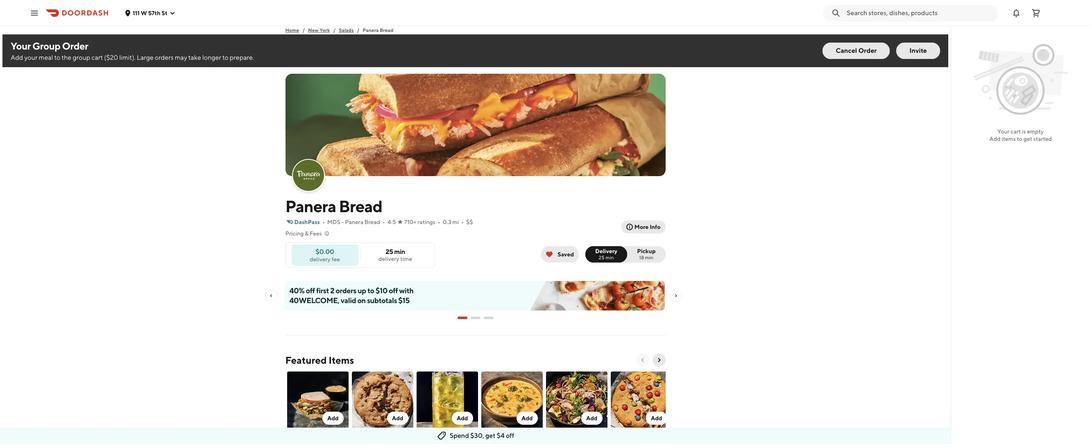 Task type: locate. For each thing, give the bounding box(es) containing it.
0 vertical spatial orders
[[155, 54, 174, 61]]

order right cancel
[[859, 47, 877, 54]]

to for is
[[1017, 136, 1023, 142]]

cart inside your group order add your meal to the group cart ($20 limit). large orders may take longer to prepare.
[[91, 54, 103, 61]]

40welcome,
[[289, 296, 339, 305]]

0 vertical spatial your
[[11, 40, 31, 52]]

get inside your cart is empty add items to get started
[[1024, 136, 1032, 142]]

0 vertical spatial get
[[1024, 136, 1032, 142]]

your inside your group order add your meal to the group cart ($20 limit). large orders may take longer to prepare.
[[11, 40, 31, 52]]

/ right york
[[333, 27, 336, 33]]

1 vertical spatial bread
[[339, 197, 382, 216]]

min right 18
[[645, 254, 654, 261]]

710+ ratings •
[[404, 219, 440, 225]]

off up 40welcome,
[[306, 286, 315, 295]]

off right $10
[[389, 286, 398, 295]]

order
[[62, 40, 88, 52], [859, 47, 877, 54]]

0 horizontal spatial 25
[[386, 248, 393, 256]]

to for first
[[368, 286, 374, 295]]

1 horizontal spatial /
[[333, 27, 336, 33]]

sandwich
[[287, 433, 315, 441]]

add for fuji apple salad with chicken image
[[586, 415, 598, 422]]

iced
[[462, 433, 475, 441]]

0 horizontal spatial delivery
[[310, 256, 331, 262]]

add button for 'passion papaya iced green tea' image
[[452, 412, 473, 425]]

25 right saved
[[599, 254, 605, 261]]

min
[[394, 248, 405, 256], [606, 254, 614, 261], [645, 254, 654, 261]]

•
[[322, 219, 325, 225], [383, 219, 385, 225], [438, 219, 440, 225], [461, 219, 464, 225]]

4 • from the left
[[461, 219, 464, 225]]

your cart is empty add items to get started
[[990, 128, 1052, 142]]

order inside cancel order button
[[859, 47, 877, 54]]

1 horizontal spatial order
[[859, 47, 877, 54]]

none radio containing pickup
[[622, 246, 666, 263]]

1 horizontal spatial min
[[606, 254, 614, 261]]

0 horizontal spatial /
[[302, 27, 305, 33]]

orders left the may
[[155, 54, 174, 61]]

0 vertical spatial bread
[[380, 27, 394, 33]]

25 inside 25 min delivery time
[[386, 248, 393, 256]]

min for pickup
[[645, 254, 654, 261]]

1 horizontal spatial cart
[[1011, 128, 1021, 135]]

0 horizontal spatial cart
[[91, 54, 103, 61]]

spend
[[450, 432, 469, 440]]

delivery
[[595, 248, 618, 254]]

min down 4.5
[[394, 248, 405, 256]]

mds
[[327, 219, 340, 225]]

25 min delivery time
[[379, 248, 412, 262]]

pricing & fees button
[[285, 229, 330, 238]]

invite button
[[897, 43, 940, 59]]

/ left new
[[302, 27, 305, 33]]

panera right -
[[345, 219, 363, 225]]

710+
[[404, 219, 417, 225]]

delivery down $0.00
[[310, 256, 331, 262]]

add button for broccoli cheddar soup image at the bottom left of the page
[[517, 412, 538, 425]]

passion
[[416, 433, 439, 441]]

• right mi
[[461, 219, 464, 225]]

open menu image
[[30, 8, 39, 18]]

more
[[635, 224, 649, 230]]

orders up the valid
[[336, 286, 356, 295]]

to inside your cart is empty add items to get started
[[1017, 136, 1023, 142]]

min left 18
[[606, 254, 614, 261]]

get up soup
[[486, 432, 496, 440]]

2 vertical spatial bread
[[365, 219, 380, 225]]

1 vertical spatial panera
[[285, 197, 336, 216]]

add for the chocolate chipper cookie image
[[392, 415, 403, 422]]

111 w 57th st button
[[125, 10, 176, 16]]

/ right salads
[[357, 27, 359, 33]]

add button
[[350, 370, 415, 444], [544, 370, 609, 444], [609, 370, 674, 444], [322, 412, 344, 425], [387, 412, 408, 425], [452, 412, 473, 425], [517, 412, 538, 425], [581, 412, 603, 425], [646, 412, 667, 425]]

featured
[[285, 354, 327, 366]]

min inside 25 min delivery time
[[394, 248, 405, 256]]

get
[[1024, 136, 1032, 142], [486, 432, 496, 440]]

0 horizontal spatial order
[[62, 40, 88, 52]]

your up items
[[998, 128, 1010, 135]]

dashpass •
[[294, 219, 325, 225]]

2 horizontal spatial min
[[645, 254, 654, 261]]

pricing
[[285, 230, 304, 237]]

your
[[11, 40, 31, 52], [998, 128, 1010, 135]]

is
[[1022, 128, 1026, 135]]

your group order add your meal to the group cart ($20 limit). large orders may take longer to prepare.
[[11, 40, 254, 61]]

cart inside your cart is empty add items to get started
[[1011, 128, 1021, 135]]

none radio containing delivery
[[586, 246, 627, 263]]

started
[[1034, 136, 1052, 142]]

bread up the mds - panera bread
[[339, 197, 382, 216]]

• left mds
[[322, 219, 325, 225]]

min inside delivery 25 min
[[606, 254, 614, 261]]

to left the
[[54, 54, 60, 61]]

1 horizontal spatial off
[[389, 286, 398, 295]]

get down is
[[1024, 136, 1032, 142]]

1 horizontal spatial your
[[998, 128, 1010, 135]]

group
[[32, 40, 60, 52]]

25 left time
[[386, 248, 393, 256]]

sandwich and soup/mac
[[287, 433, 327, 444]]

delivery inside 25 min delivery time
[[379, 256, 399, 262]]

1 vertical spatial cart
[[1011, 128, 1021, 135]]

1 horizontal spatial delivery
[[379, 256, 399, 262]]

Store search: begin typing to search for stores available on DoorDash text field
[[847, 8, 994, 17]]

1 delivery from the left
[[379, 256, 399, 262]]

0 horizontal spatial orders
[[155, 54, 174, 61]]

1 horizontal spatial 25
[[599, 254, 605, 261]]

and
[[316, 433, 327, 441]]

off right the $4
[[506, 432, 514, 440]]

/
[[302, 27, 305, 33], [333, 27, 336, 33], [357, 27, 359, 33]]

cancel
[[836, 47, 857, 54]]

previous button of carousel image
[[639, 357, 646, 363]]

1 vertical spatial get
[[486, 432, 496, 440]]

add button for 'sandwich and soup/mac' image
[[322, 412, 344, 425]]

orders inside 40% off first 2 orders up to $10 off with 40welcome, valid on subtotals $15
[[336, 286, 356, 295]]

57th
[[148, 10, 160, 16]]

your inside your cart is empty add items to get started
[[998, 128, 1010, 135]]

bread right salads
[[380, 27, 394, 33]]

2 delivery from the left
[[310, 256, 331, 262]]

home link
[[285, 26, 299, 34]]

passion papaya iced green tea
[[416, 433, 475, 444]]

1 horizontal spatial orders
[[336, 286, 356, 295]]

40%
[[289, 286, 305, 295]]

2 / from the left
[[333, 27, 336, 33]]

pricing & fees
[[285, 230, 322, 237]]

delivery left time
[[379, 256, 399, 262]]

$10
[[376, 286, 388, 295]]

order up group
[[62, 40, 88, 52]]

panera bread image
[[285, 74, 666, 176], [293, 160, 324, 191]]

saved
[[558, 251, 574, 258]]

0 horizontal spatial your
[[11, 40, 31, 52]]

to inside 40% off first 2 orders up to $10 off with 40welcome, valid on subtotals $15
[[368, 286, 374, 295]]

0 items, open order cart image
[[1031, 8, 1041, 18]]

cart
[[91, 54, 103, 61], [1011, 128, 1021, 135]]

delivery
[[379, 256, 399, 262], [310, 256, 331, 262]]

w
[[141, 10, 147, 16]]

None radio
[[622, 246, 666, 263]]

min inside pickup 18 min
[[645, 254, 654, 261]]

bread left 4.5
[[365, 219, 380, 225]]

ratings
[[418, 219, 435, 225]]

0 horizontal spatial min
[[394, 248, 405, 256]]

soup
[[481, 443, 496, 444]]

cart left ($20
[[91, 54, 103, 61]]

25 inside delivery 25 min
[[599, 254, 605, 261]]

home / new york / salads / panera bread
[[285, 27, 394, 33]]

fees
[[310, 230, 322, 237]]

3 • from the left
[[438, 219, 440, 225]]

add button for candy cookie image
[[646, 412, 667, 425]]

add for candy cookie image
[[651, 415, 662, 422]]

2
[[330, 286, 334, 295]]

to down is
[[1017, 136, 1023, 142]]

info
[[650, 224, 661, 230]]

• left 4.5
[[383, 219, 385, 225]]

add for 'passion papaya iced green tea' image
[[457, 415, 468, 422]]

cheddar
[[506, 433, 531, 441]]

$0.00 delivery fee
[[310, 248, 340, 262]]

2 • from the left
[[383, 219, 385, 225]]

add inside your cart is empty add items to get started
[[990, 136, 1001, 142]]

None radio
[[586, 246, 627, 263]]

0 vertical spatial cart
[[91, 54, 103, 61]]

tea
[[436, 443, 446, 444]]

notification bell image
[[1012, 8, 1021, 18]]

subtotals
[[367, 296, 397, 305]]

papaya
[[440, 433, 461, 441]]

order inside your group order add your meal to the group cart ($20 limit). large orders may take longer to prepare.
[[62, 40, 88, 52]]

add
[[11, 54, 23, 61], [990, 136, 1001, 142], [327, 415, 339, 422], [392, 415, 403, 422], [457, 415, 468, 422], [522, 415, 533, 422], [586, 415, 598, 422], [651, 415, 662, 422]]

spend $30, get $4 off
[[450, 432, 514, 440]]

1 vertical spatial orders
[[336, 286, 356, 295]]

panera
[[363, 27, 379, 33], [285, 197, 336, 216], [345, 219, 363, 225]]

panera up dashpass •
[[285, 197, 336, 216]]

off
[[306, 286, 315, 295], [389, 286, 398, 295], [506, 432, 514, 440]]

panera right salads
[[363, 27, 379, 33]]

orders
[[155, 54, 174, 61], [336, 286, 356, 295]]

broccoli cheddar soup image
[[481, 372, 543, 430]]

your up your
[[11, 40, 31, 52]]

1 vertical spatial your
[[998, 128, 1010, 135]]

to right the up
[[368, 286, 374, 295]]

cart left is
[[1011, 128, 1021, 135]]

1 horizontal spatial get
[[1024, 136, 1032, 142]]

add button for the chocolate chipper cookie image
[[387, 412, 408, 425]]

2 horizontal spatial /
[[357, 27, 359, 33]]

25
[[386, 248, 393, 256], [599, 254, 605, 261]]

0 horizontal spatial off
[[306, 286, 315, 295]]

• left 0.3
[[438, 219, 440, 225]]



Task type: vqa. For each thing, say whether or not it's contained in the screenshot.
$15 on the left of the page
yes



Task type: describe. For each thing, give the bounding box(es) containing it.
items
[[329, 354, 354, 366]]

$30,
[[470, 432, 484, 440]]

next button of carousel image
[[656, 357, 662, 363]]

panera bread
[[285, 197, 382, 216]]

limit).
[[119, 54, 136, 61]]

cancel order button
[[823, 43, 890, 59]]

fuji apple salad with chicken image
[[546, 372, 607, 430]]

more info
[[635, 224, 661, 230]]

select promotional banner element
[[457, 311, 494, 325]]

$$
[[466, 219, 473, 225]]

dashpass
[[294, 219, 320, 225]]

on
[[357, 296, 366, 305]]

saved button
[[541, 246, 579, 263]]

items
[[1002, 136, 1016, 142]]

2 horizontal spatial off
[[506, 432, 514, 440]]

1 • from the left
[[322, 219, 325, 225]]

$0.00
[[316, 248, 334, 255]]

chocolate chipper cookie image
[[352, 372, 413, 430]]

group
[[73, 54, 90, 61]]

($20
[[104, 54, 118, 61]]

soup/mac
[[287, 443, 318, 444]]

candy cookie image
[[611, 372, 672, 430]]

0.3
[[443, 219, 451, 225]]

fee
[[332, 256, 340, 262]]

green
[[416, 443, 435, 444]]

min for delivery
[[606, 254, 614, 261]]

add for 'sandwich and soup/mac' image
[[327, 415, 339, 422]]

mds - panera bread
[[327, 219, 380, 225]]

111 w 57th st
[[133, 10, 167, 16]]

&
[[305, 230, 309, 237]]

3 / from the left
[[357, 27, 359, 33]]

pickup 18 min
[[637, 248, 656, 261]]

delivery 25 min
[[595, 248, 618, 261]]

featured items heading
[[285, 354, 354, 367]]

mi
[[453, 219, 459, 225]]

invite
[[910, 47, 927, 54]]

cancel order
[[836, 47, 877, 54]]

40% off first 2 orders up to $10 off with 40welcome, valid on subtotals $15
[[289, 286, 414, 305]]

broccoli cheddar soup
[[481, 433, 531, 444]]

111
[[133, 10, 140, 16]]

0 vertical spatial panera
[[363, 27, 379, 33]]

add button for fuji apple salad with chicken image
[[581, 412, 603, 425]]

empty
[[1027, 128, 1044, 135]]

$15
[[398, 296, 410, 305]]

2 vertical spatial panera
[[345, 219, 363, 225]]

sandwich and soup/mac image
[[287, 372, 348, 430]]

new
[[308, 27, 319, 33]]

prepare.
[[230, 54, 254, 61]]

first
[[316, 286, 329, 295]]

your for group
[[11, 40, 31, 52]]

order methods option group
[[586, 246, 666, 263]]

your for cart
[[998, 128, 1010, 135]]

add for broccoli cheddar soup image at the bottom left of the page
[[522, 415, 533, 422]]

0.3 mi • $$
[[443, 219, 473, 225]]

orders inside your group order add your meal to the group cart ($20 limit). large orders may take longer to prepare.
[[155, 54, 174, 61]]

time
[[400, 256, 412, 262]]

york
[[320, 27, 330, 33]]

st
[[162, 10, 167, 16]]

up
[[358, 286, 366, 295]]

to right longer
[[222, 54, 229, 61]]

meal
[[39, 54, 53, 61]]

large
[[137, 54, 154, 61]]

take
[[188, 54, 201, 61]]

home
[[285, 27, 299, 33]]

valid
[[341, 296, 356, 305]]

pickup
[[637, 248, 656, 254]]

-
[[342, 219, 344, 225]]

more info button
[[621, 220, 666, 234]]

featured items
[[285, 354, 354, 366]]

$4
[[497, 432, 505, 440]]

18
[[639, 254, 644, 261]]

with
[[399, 286, 414, 295]]

salads link
[[339, 26, 354, 34]]

new york link
[[308, 26, 330, 34]]

may
[[175, 54, 187, 61]]

to for order
[[54, 54, 60, 61]]

1 / from the left
[[302, 27, 305, 33]]

add inside your group order add your meal to the group cart ($20 limit). large orders may take longer to prepare.
[[11, 54, 23, 61]]

0 horizontal spatial get
[[486, 432, 496, 440]]

delivery inside $0.00 delivery fee
[[310, 256, 331, 262]]

4.5
[[388, 219, 396, 225]]

your
[[24, 54, 37, 61]]

salads
[[339, 27, 354, 33]]

passion papaya iced green tea image
[[416, 372, 478, 430]]

longer
[[202, 54, 221, 61]]

broccoli
[[481, 433, 505, 441]]



